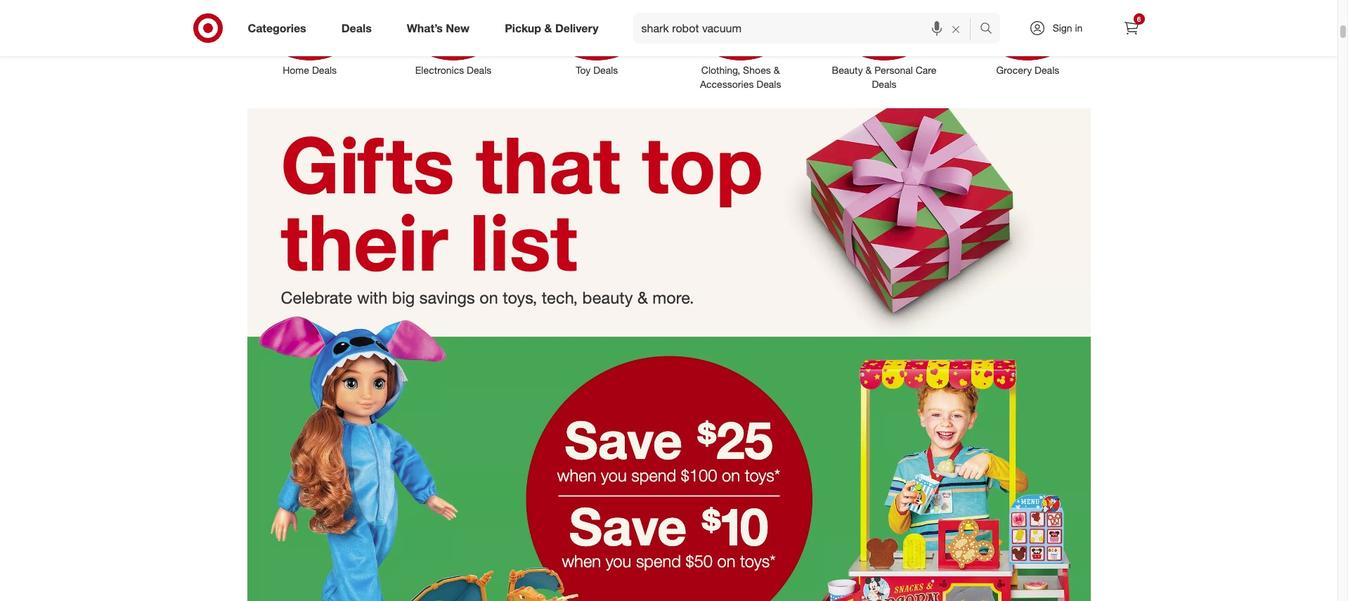 Task type: describe. For each thing, give the bounding box(es) containing it.
electronics
[[415, 64, 464, 76]]

deals left what's
[[342, 21, 372, 35]]

deals inside beauty & personal care deals
[[872, 78, 897, 90]]

on for $25
[[722, 465, 740, 486]]

personal
[[875, 64, 913, 76]]

shoes
[[743, 64, 771, 76]]

$10
[[701, 495, 769, 558]]

6
[[1137, 15, 1141, 23]]

deals right grocery in the right top of the page
[[1035, 64, 1060, 76]]

sign in link
[[1017, 13, 1105, 44]]

& right pickup
[[545, 21, 552, 35]]

pickup & delivery link
[[493, 13, 616, 44]]

you for $10
[[606, 551, 632, 572]]

home deals link
[[238, 0, 382, 78]]

spend for $10
[[636, 551, 681, 572]]

clothing, shoes & accessories deals link
[[669, 0, 813, 92]]

deals inside 'link'
[[594, 64, 618, 76]]

spend for $25
[[632, 465, 677, 486]]

categories link
[[236, 13, 324, 44]]

delivery
[[555, 21, 599, 35]]

save $25 when you spend $100 on toys*
[[557, 409, 781, 486]]

you for $25
[[601, 465, 627, 486]]

save for $25
[[565, 409, 683, 471]]

deals right electronics
[[467, 64, 492, 76]]

gifts that top their list celebrate with big savings on toys, tech, beauty & more.
[[281, 118, 763, 308]]

list
[[470, 195, 578, 289]]

grocery deals
[[997, 64, 1060, 76]]

when for $10
[[562, 551, 601, 572]]

clothing, shoes & accessories deals
[[700, 64, 781, 90]]

deals right home on the top left
[[312, 64, 337, 76]]

save $10 when you spend $50 on toys*
[[562, 495, 776, 572]]

electronics deals
[[415, 64, 492, 76]]

sign in
[[1053, 22, 1083, 34]]

6 link
[[1116, 13, 1147, 44]]

toys* for $25
[[745, 465, 781, 486]]

toys,
[[503, 288, 537, 308]]

toy deals link
[[525, 0, 669, 78]]

with
[[357, 288, 388, 308]]



Task type: vqa. For each thing, say whether or not it's contained in the screenshot.
when
yes



Task type: locate. For each thing, give the bounding box(es) containing it.
0 vertical spatial when
[[557, 465, 597, 486]]

toys* for $10
[[740, 551, 776, 572]]

& inside the gifts that top their list celebrate with big savings on toys, tech, beauty & more.
[[638, 288, 648, 308]]

toys*
[[745, 465, 781, 486], [740, 551, 776, 572]]

save
[[565, 409, 683, 471], [569, 495, 687, 558]]

toys* inside save $25 when you spend $100 on toys*
[[745, 465, 781, 486]]

What can we help you find? suggestions appear below search field
[[633, 13, 983, 44]]

celebrate
[[281, 288, 353, 308]]

new
[[446, 21, 470, 35]]

spend left $100
[[632, 465, 677, 486]]

search
[[973, 22, 1007, 36]]

& inside clothing, shoes & accessories deals
[[774, 64, 780, 76]]

pickup & delivery
[[505, 21, 599, 35]]

& right beauty
[[866, 64, 872, 76]]

what's
[[407, 21, 443, 35]]

save inside save $10 when you spend $50 on toys*
[[569, 495, 687, 558]]

beauty
[[583, 288, 633, 308]]

accessories
[[700, 78, 754, 90]]

home deals
[[283, 64, 337, 76]]

1 vertical spatial spend
[[636, 551, 681, 572]]

on left toys,
[[480, 288, 498, 308]]

deals link
[[330, 13, 389, 44]]

deals right toy
[[594, 64, 618, 76]]

big
[[392, 288, 415, 308]]

toy
[[576, 64, 591, 76]]

spend
[[632, 465, 677, 486], [636, 551, 681, 572]]

deals down personal
[[872, 78, 897, 90]]

deals
[[342, 21, 372, 35], [312, 64, 337, 76], [467, 64, 492, 76], [594, 64, 618, 76], [1035, 64, 1060, 76], [757, 78, 781, 90], [872, 78, 897, 90]]

0 vertical spatial spend
[[632, 465, 677, 486]]

you
[[601, 465, 627, 486], [606, 551, 632, 572]]

& right shoes
[[774, 64, 780, 76]]

that
[[476, 118, 621, 212]]

you inside save $25 when you spend $100 on toys*
[[601, 465, 627, 486]]

beauty & personal care deals link
[[813, 0, 956, 92]]

spend inside save $25 when you spend $100 on toys*
[[632, 465, 677, 486]]

on inside the gifts that top their list celebrate with big savings on toys, tech, beauty & more.
[[480, 288, 498, 308]]

deals inside clothing, shoes & accessories deals
[[757, 78, 781, 90]]

sign
[[1053, 22, 1073, 34]]

2 vertical spatial on
[[717, 551, 736, 572]]

when inside save $10 when you spend $50 on toys*
[[562, 551, 601, 572]]

&
[[545, 21, 552, 35], [774, 64, 780, 76], [866, 64, 872, 76], [638, 288, 648, 308]]

on inside save $25 when you spend $100 on toys*
[[722, 465, 740, 486]]

on right $100
[[722, 465, 740, 486]]

when inside save $25 when you spend $100 on toys*
[[557, 465, 597, 486]]

what's new
[[407, 21, 470, 35]]

1 vertical spatial save
[[569, 495, 687, 558]]

spend left the $50 at bottom
[[636, 551, 681, 572]]

on for $10
[[717, 551, 736, 572]]

0 vertical spatial you
[[601, 465, 627, 486]]

toys* right the $50 at bottom
[[740, 551, 776, 572]]

on right the $50 at bottom
[[717, 551, 736, 572]]

their
[[281, 195, 448, 289]]

& inside beauty & personal care deals
[[866, 64, 872, 76]]

when for $25
[[557, 465, 597, 486]]

when
[[557, 465, 597, 486], [562, 551, 601, 572]]

categories
[[248, 21, 306, 35]]

search button
[[973, 13, 1007, 46]]

home
[[283, 64, 309, 76]]

& left more.
[[638, 288, 648, 308]]

$25
[[697, 409, 773, 471]]

what's new link
[[395, 13, 487, 44]]

0 vertical spatial on
[[480, 288, 498, 308]]

toy deals
[[576, 64, 618, 76]]

pickup
[[505, 21, 541, 35]]

savings
[[420, 288, 475, 308]]

1 vertical spatial on
[[722, 465, 740, 486]]

deals down shoes
[[757, 78, 781, 90]]

care
[[916, 64, 937, 76]]

you inside save $10 when you spend $50 on toys*
[[606, 551, 632, 572]]

on inside save $10 when you spend $50 on toys*
[[717, 551, 736, 572]]

in
[[1075, 22, 1083, 34]]

$50
[[686, 551, 713, 572]]

$100
[[681, 465, 718, 486]]

electronics deals link
[[382, 0, 525, 78]]

1 vertical spatial toys*
[[740, 551, 776, 572]]

0 vertical spatial save
[[565, 409, 683, 471]]

more.
[[653, 288, 694, 308]]

0 vertical spatial toys*
[[745, 465, 781, 486]]

on
[[480, 288, 498, 308], [722, 465, 740, 486], [717, 551, 736, 572]]

grocery deals link
[[956, 0, 1100, 78]]

save inside save $25 when you spend $100 on toys*
[[565, 409, 683, 471]]

beauty & personal care deals
[[832, 64, 937, 90]]

clothing,
[[702, 64, 741, 76]]

toys* inside save $10 when you spend $50 on toys*
[[740, 551, 776, 572]]

save for $10
[[569, 495, 687, 558]]

1 vertical spatial when
[[562, 551, 601, 572]]

top
[[642, 118, 763, 212]]

toys* up $10
[[745, 465, 781, 486]]

beauty
[[832, 64, 863, 76]]

grocery
[[997, 64, 1032, 76]]

gifts
[[281, 118, 455, 212]]

spend inside save $10 when you spend $50 on toys*
[[636, 551, 681, 572]]

1 vertical spatial you
[[606, 551, 632, 572]]

tech,
[[542, 288, 578, 308]]



